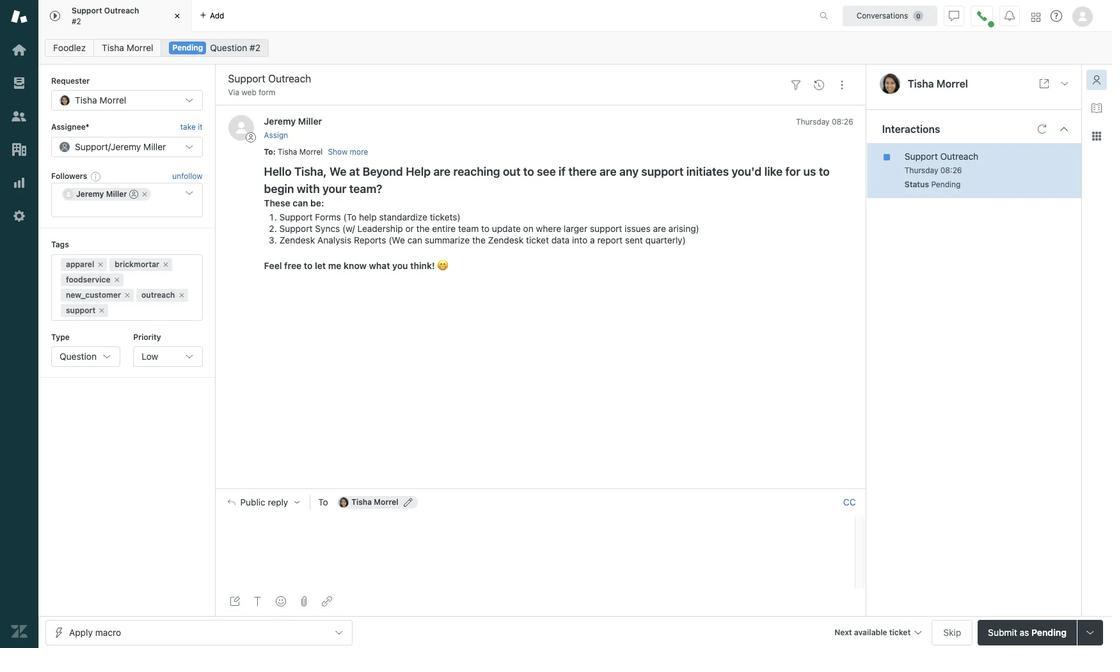 Task type: vqa. For each thing, say whether or not it's contained in the screenshot.
Submit as Pending
yes



Task type: locate. For each thing, give the bounding box(es) containing it.
tisha morrel down support outreach #2
[[102, 42, 153, 53]]

0 horizontal spatial the
[[416, 223, 430, 234]]

0 vertical spatial outreach
[[104, 6, 139, 15]]

pending
[[172, 43, 203, 52], [931, 180, 961, 189], [1032, 627, 1067, 638]]

remove image for new_customer
[[124, 292, 131, 299]]

zendesk up free
[[279, 235, 315, 246]]

pending inside support outreach thursday 08:26 status pending
[[931, 180, 961, 189]]

1 horizontal spatial outreach
[[940, 151, 979, 162]]

outreach
[[104, 6, 139, 15], [940, 151, 979, 162]]

0 horizontal spatial 08:26
[[832, 117, 854, 127]]

1 vertical spatial remove image
[[178, 292, 185, 299]]

remove image up foodservice
[[97, 261, 104, 269]]

question button
[[51, 347, 120, 367]]

remove image down new_customer
[[98, 307, 106, 315]]

submit as pending
[[988, 627, 1067, 638]]

1 vertical spatial 08:26
[[941, 165, 962, 175]]

public
[[240, 498, 265, 508]]

0 vertical spatial support
[[641, 165, 684, 179]]

tisha morrel inside the requester element
[[75, 95, 126, 106]]

analysis
[[317, 235, 351, 246]]

support outreach #2
[[72, 6, 139, 26]]

tisha morrel right 'moretisha@foodlez.com' image
[[352, 498, 399, 508]]

0 horizontal spatial zendesk
[[279, 235, 315, 246]]

assign button
[[264, 130, 288, 141]]

unfollow button
[[172, 171, 203, 182]]

miller inside jeremy miller assign
[[298, 116, 322, 127]]

support inside support outreach #2
[[72, 6, 102, 15]]

ticket right the available
[[889, 628, 911, 638]]

remove image
[[141, 191, 149, 198], [97, 261, 104, 269], [162, 261, 170, 269], [124, 292, 131, 299], [98, 307, 106, 315]]

0 horizontal spatial thursday 08:26 text field
[[796, 117, 854, 127]]

what
[[369, 260, 390, 271]]

pending down the close icon
[[172, 43, 203, 52]]

to
[[264, 147, 273, 157], [318, 497, 328, 508]]

you'd
[[732, 165, 762, 179]]

remove image right brickmortar
[[162, 261, 170, 269]]

1 horizontal spatial thursday 08:26 text field
[[905, 165, 962, 175]]

these
[[264, 198, 290, 209]]

support / jeremy miller
[[75, 141, 166, 152]]

2 vertical spatial jeremy
[[76, 190, 104, 199]]

outreach inside support outreach thursday 08:26 status pending
[[940, 151, 979, 162]]

1 zendesk from the left
[[279, 235, 315, 246]]

morrel up tisha,
[[299, 147, 323, 157]]

user is an agent image
[[130, 190, 139, 199]]

1 horizontal spatial ticket
[[889, 628, 911, 638]]

foodlez link
[[45, 39, 94, 57]]

remove image
[[113, 276, 121, 284], [178, 292, 185, 299]]

foodservice
[[66, 275, 110, 285]]

zendesk down update
[[488, 235, 524, 246]]

2 vertical spatial miller
[[106, 190, 127, 199]]

1 vertical spatial the
[[472, 235, 486, 246]]

remove image down brickmortar
[[113, 276, 121, 284]]

are left any
[[600, 165, 617, 179]]

0 vertical spatial to
[[264, 147, 273, 157]]

0 vertical spatial the
[[416, 223, 430, 234]]

tisha right ":" at the left top
[[278, 147, 297, 157]]

remove image right outreach
[[178, 292, 185, 299]]

avatar image
[[228, 115, 254, 141]]

the right the or
[[416, 223, 430, 234]]

entire
[[432, 223, 456, 234]]

jeremy down info on adding followers icon on the top left
[[76, 190, 104, 199]]

low button
[[133, 347, 203, 367]]

jeremy inside option
[[76, 190, 104, 199]]

1 horizontal spatial pending
[[931, 180, 961, 189]]

reports
[[354, 235, 386, 246]]

morrel up /
[[100, 95, 126, 106]]

remove image for support
[[98, 307, 106, 315]]

get help image
[[1051, 10, 1062, 22]]

user image
[[880, 74, 900, 94]]

0 vertical spatial thursday
[[796, 117, 830, 127]]

tisha down support outreach #2
[[102, 42, 124, 53]]

1 horizontal spatial to
[[318, 497, 328, 508]]

status
[[905, 180, 929, 189]]

pending right status
[[931, 180, 961, 189]]

summarize
[[425, 235, 470, 246]]

1 horizontal spatial support
[[590, 223, 622, 234]]

with
[[297, 182, 320, 196]]

morrel inside to : tisha morrel show more
[[299, 147, 323, 157]]

0 vertical spatial remove image
[[113, 276, 121, 284]]

1 horizontal spatial jeremy
[[111, 141, 141, 152]]

morrel inside the requester element
[[100, 95, 126, 106]]

0 vertical spatial can
[[293, 198, 308, 209]]

support up status
[[905, 151, 938, 162]]

jeremy
[[264, 116, 296, 127], [111, 141, 141, 152], [76, 190, 104, 199]]

1 vertical spatial thursday 08:26 text field
[[905, 165, 962, 175]]

hide composer image
[[536, 484, 546, 494]]

support up "report" on the right of the page
[[590, 223, 622, 234]]

tisha right 'moretisha@foodlez.com' image
[[352, 498, 372, 508]]

1 vertical spatial can
[[407, 235, 422, 246]]

displays possible ticket submission types image
[[1085, 628, 1096, 638]]

arising)
[[669, 223, 699, 234]]

show
[[328, 147, 348, 157]]

2 horizontal spatial are
[[653, 223, 666, 234]]

ticket down on at the top of the page
[[526, 235, 549, 246]]

1 horizontal spatial are
[[600, 165, 617, 179]]

1 horizontal spatial miller
[[143, 141, 166, 152]]

remove image right user is an agent icon
[[141, 191, 149, 198]]

outreach
[[141, 290, 175, 300]]

forms
[[315, 212, 341, 223]]

to inside to : tisha morrel show more
[[264, 147, 273, 157]]

#2 inside support outreach #2
[[72, 16, 81, 26]]

get started image
[[11, 42, 28, 58]]

#2 up foodlez
[[72, 16, 81, 26]]

us
[[803, 165, 816, 179]]

morrel
[[127, 42, 153, 53], [937, 78, 968, 90], [100, 95, 126, 106], [299, 147, 323, 157], [374, 498, 399, 508]]

on
[[523, 223, 534, 234]]

0 horizontal spatial #2
[[72, 16, 81, 26]]

support up foodlez
[[72, 6, 102, 15]]

0 vertical spatial question
[[210, 42, 247, 53]]

support
[[72, 6, 102, 15], [75, 141, 108, 152], [905, 151, 938, 162], [279, 212, 313, 223], [279, 223, 313, 234]]

tisha morrel
[[102, 42, 153, 53], [908, 78, 968, 90], [75, 95, 126, 106], [352, 498, 399, 508]]

tabs tab list
[[38, 0, 806, 32]]

thursday down events image
[[796, 117, 830, 127]]

remove image for foodservice
[[113, 276, 121, 284]]

to
[[523, 165, 534, 179], [819, 165, 830, 179], [481, 223, 490, 234], [304, 260, 313, 271]]

edit user image
[[404, 499, 413, 508]]

tisha
[[102, 42, 124, 53], [908, 78, 934, 90], [75, 95, 97, 106], [278, 147, 297, 157], [352, 498, 372, 508]]

take it button
[[180, 121, 203, 134]]

0 vertical spatial #2
[[72, 16, 81, 26]]

knowledge image
[[1092, 103, 1102, 113]]

foodlez
[[53, 42, 86, 53]]

remove image for brickmortar
[[162, 261, 170, 269]]

tisha down 'requester' at top
[[75, 95, 97, 106]]

admin image
[[11, 208, 28, 225]]

where
[[536, 223, 561, 234]]

0 horizontal spatial to
[[264, 147, 273, 157]]

jeremy inside assignee* element
[[111, 141, 141, 152]]

support left syncs
[[279, 223, 313, 234]]

unfollow
[[172, 171, 203, 181]]

2 horizontal spatial miller
[[298, 116, 322, 127]]

support inside support outreach thursday 08:26 status pending
[[905, 151, 938, 162]]

1 horizontal spatial 08:26
[[941, 165, 962, 175]]

support down assignee*
[[75, 141, 108, 152]]

hello
[[264, 165, 292, 179]]

out
[[503, 165, 521, 179]]

outreach inside support outreach #2
[[104, 6, 139, 15]]

support inside assignee* element
[[75, 141, 108, 152]]

0 vertical spatial ticket
[[526, 235, 549, 246]]

a
[[590, 235, 595, 246]]

next available ticket
[[835, 628, 911, 638]]

notifications image
[[1005, 11, 1015, 21]]

to for to : tisha morrel show more
[[264, 147, 273, 157]]

requester
[[51, 76, 90, 86]]

are up "quarterly)"
[[653, 223, 666, 234]]

0 vertical spatial miller
[[298, 116, 322, 127]]

me
[[328, 260, 341, 271]]

0 horizontal spatial ticket
[[526, 235, 549, 246]]

view more details image
[[1039, 79, 1050, 89]]

1 vertical spatial pending
[[931, 180, 961, 189]]

support right any
[[641, 165, 684, 179]]

apply
[[69, 627, 93, 638]]

0 horizontal spatial pending
[[172, 43, 203, 52]]

1 vertical spatial outreach
[[940, 151, 979, 162]]

pending right 'as' on the right bottom
[[1032, 627, 1067, 638]]

1 vertical spatial ticket
[[889, 628, 911, 638]]

1 vertical spatial thursday
[[905, 165, 938, 175]]

question down add
[[210, 42, 247, 53]]

1 vertical spatial question
[[60, 351, 97, 362]]

question
[[210, 42, 247, 53], [60, 351, 97, 362]]

jeremy inside jeremy miller assign
[[264, 116, 296, 127]]

0 horizontal spatial jeremy
[[76, 190, 104, 199]]

jeremy down the requester element
[[111, 141, 141, 152]]

next
[[835, 628, 852, 638]]

can down the or
[[407, 235, 422, 246]]

conversations button
[[843, 5, 938, 26]]

cc
[[843, 497, 856, 508]]

are right the help
[[433, 165, 451, 179]]

2 horizontal spatial jeremy
[[264, 116, 296, 127]]

priority
[[133, 333, 161, 342]]

can
[[293, 198, 308, 209], [407, 235, 422, 246]]

support for #2
[[72, 6, 102, 15]]

tisha inside secondary element
[[102, 42, 124, 53]]

jeremy miller option
[[62, 188, 151, 201]]

morrel down support outreach #2
[[127, 42, 153, 53]]

question inside popup button
[[60, 351, 97, 362]]

begin
[[264, 182, 294, 196]]

standardize
[[379, 212, 427, 223]]

#2 inside secondary element
[[250, 42, 260, 53]]

tickets)
[[430, 212, 461, 223]]

leadership
[[357, 223, 403, 234]]

1 vertical spatial to
[[318, 497, 328, 508]]

issues
[[625, 223, 651, 234]]

0 vertical spatial pending
[[172, 43, 203, 52]]

thursday up status
[[905, 165, 938, 175]]

add link (cmd k) image
[[322, 597, 332, 607]]

0 horizontal spatial outreach
[[104, 6, 139, 15]]

tisha morrel inside secondary element
[[102, 42, 153, 53]]

2 horizontal spatial pending
[[1032, 627, 1067, 638]]

reporting image
[[11, 175, 28, 191]]

tab
[[38, 0, 192, 32]]

1 vertical spatial support
[[590, 223, 622, 234]]

customers image
[[11, 108, 28, 125]]

Subject field
[[226, 71, 782, 86]]

0 horizontal spatial remove image
[[113, 276, 121, 284]]

to down assign button
[[264, 147, 273, 157]]

1 vertical spatial jeremy
[[111, 141, 141, 152]]

question down type
[[60, 351, 97, 362]]

remove image left outreach
[[124, 292, 131, 299]]

0 horizontal spatial miller
[[106, 190, 127, 199]]

question inside secondary element
[[210, 42, 247, 53]]

1 horizontal spatial thursday
[[905, 165, 938, 175]]

ticket inside next available ticket popup button
[[889, 628, 911, 638]]

support for jeremy
[[75, 141, 108, 152]]

😁️
[[437, 260, 449, 271]]

0 horizontal spatial are
[[433, 165, 451, 179]]

can down with at top
[[293, 198, 308, 209]]

miller inside jeremy miller option
[[106, 190, 127, 199]]

thursday
[[796, 117, 830, 127], [905, 165, 938, 175]]

miller for jeremy miller
[[106, 190, 127, 199]]

tisha right "user" icon
[[908, 78, 934, 90]]

1 horizontal spatial remove image
[[178, 292, 185, 299]]

0 horizontal spatial support
[[66, 306, 96, 315]]

morrel up interactions
[[937, 78, 968, 90]]

the down team on the top of page
[[472, 235, 486, 246]]

jeremy up assign
[[264, 116, 296, 127]]

thursday 08:26 text field up status
[[905, 165, 962, 175]]

interactions
[[882, 123, 940, 135]]

1 horizontal spatial question
[[210, 42, 247, 53]]

0 horizontal spatial question
[[60, 351, 97, 362]]

ticket
[[526, 235, 549, 246], [889, 628, 911, 638]]

at
[[349, 165, 360, 179]]

close image
[[171, 10, 184, 22]]

0 vertical spatial jeremy
[[264, 116, 296, 127]]

Thursday 08:26 text field
[[796, 117, 854, 127], [905, 165, 962, 175]]

tisha morrel down 'requester' at top
[[75, 95, 126, 106]]

1 horizontal spatial #2
[[250, 42, 260, 53]]

1 vertical spatial miller
[[143, 141, 166, 152]]

1 horizontal spatial zendesk
[[488, 235, 524, 246]]

zendesk products image
[[1032, 12, 1041, 21]]

you
[[392, 260, 408, 271]]

we
[[330, 165, 347, 179]]

remove image inside jeremy miller option
[[141, 191, 149, 198]]

support for thursday
[[905, 151, 938, 162]]

to left 'moretisha@foodlez.com' image
[[318, 497, 328, 508]]

#2 up via web form
[[250, 42, 260, 53]]

thursday 08:26 text field down events image
[[796, 117, 854, 127]]

1 vertical spatial #2
[[250, 42, 260, 53]]

1 horizontal spatial can
[[407, 235, 422, 246]]

it
[[198, 122, 203, 132]]

skip
[[943, 627, 961, 638]]

support down new_customer
[[66, 306, 96, 315]]

thursday 08:26
[[796, 117, 854, 127]]



Task type: describe. For each thing, give the bounding box(es) containing it.
support down these
[[279, 212, 313, 223]]

web
[[242, 88, 257, 97]]

main element
[[0, 0, 38, 649]]

any
[[619, 165, 639, 179]]

0 horizontal spatial thursday
[[796, 117, 830, 127]]

or
[[405, 223, 414, 234]]

ticket actions image
[[837, 80, 847, 90]]

know
[[344, 260, 367, 271]]

outreach for support outreach thursday 08:26 status pending
[[940, 151, 979, 162]]

ticket inside hello tisha, we at beyond help are reaching out to see if there are any support initiates you'd like for us to begin with your team? these can be: support forms (to help standardize tickets) support syncs (w/ leadership or the entire team to update on where larger support issues are arising) zendesk analysis reports (we can summarize the zendesk ticket data into a report sent quarterly)
[[526, 235, 549, 246]]

moretisha@foodlez.com image
[[339, 498, 349, 508]]

submit
[[988, 627, 1017, 638]]

to right us
[[819, 165, 830, 179]]

your
[[323, 182, 347, 196]]

macro
[[95, 627, 121, 638]]

add
[[210, 11, 224, 20]]

support outreach thursday 08:26 status pending
[[905, 151, 979, 189]]

/
[[108, 141, 111, 152]]

beyond
[[363, 165, 403, 179]]

jeremy miller assign
[[264, 116, 322, 140]]

take it
[[180, 122, 203, 132]]

filter image
[[791, 80, 801, 90]]

add button
[[192, 0, 232, 31]]

followers
[[51, 171, 87, 181]]

outreach for support outreach #2
[[104, 6, 139, 15]]

apps image
[[1092, 131, 1102, 141]]

to : tisha morrel show more
[[264, 147, 368, 157]]

thursday inside support outreach thursday 08:26 status pending
[[905, 165, 938, 175]]

via web form
[[228, 88, 276, 97]]

events image
[[814, 80, 824, 90]]

there
[[569, 165, 597, 179]]

show more button
[[328, 147, 368, 158]]

miller inside assignee* element
[[143, 141, 166, 152]]

assignee* element
[[51, 137, 203, 157]]

as
[[1020, 627, 1029, 638]]

0 vertical spatial 08:26
[[832, 117, 854, 127]]

feel
[[264, 260, 282, 271]]

zendesk image
[[11, 624, 28, 641]]

to left the "let"
[[304, 260, 313, 271]]

question for question #2
[[210, 42, 247, 53]]

apparel
[[66, 260, 94, 269]]

larger
[[564, 223, 588, 234]]

report
[[597, 235, 623, 246]]

assignee*
[[51, 122, 89, 132]]

jeremy for jeremy miller assign
[[264, 116, 296, 127]]

free
[[284, 260, 302, 271]]

new_customer
[[66, 290, 121, 300]]

tab containing support outreach
[[38, 0, 192, 32]]

secondary element
[[38, 35, 1112, 61]]

info on adding followers image
[[91, 171, 101, 182]]

next available ticket button
[[829, 620, 927, 648]]

to right team on the top of page
[[481, 223, 490, 234]]

(we
[[389, 235, 405, 246]]

(w/
[[342, 223, 355, 234]]

question for question
[[60, 351, 97, 362]]

08:26 inside support outreach thursday 08:26 status pending
[[941, 165, 962, 175]]

reaching
[[453, 165, 500, 179]]

tags
[[51, 240, 69, 250]]

morrel inside secondary element
[[127, 42, 153, 53]]

to for to
[[318, 497, 328, 508]]

insert emojis image
[[276, 597, 286, 607]]

available
[[854, 628, 887, 638]]

to right out at the top
[[523, 165, 534, 179]]

tisha morrel link
[[94, 39, 162, 57]]

if
[[559, 165, 566, 179]]

2 horizontal spatial support
[[641, 165, 684, 179]]

help
[[406, 165, 431, 179]]

customer context image
[[1092, 75, 1102, 85]]

tisha inside to : tisha morrel show more
[[278, 147, 297, 157]]

hello tisha, we at beyond help are reaching out to see if there are any support initiates you'd like for us to begin with your team? these can be: support forms (to help standardize tickets) support syncs (w/ leadership or the entire team to update on where larger support issues are arising) zendesk analysis reports (we can summarize the zendesk ticket data into a report sent quarterly)
[[264, 165, 830, 246]]

think!
[[410, 260, 435, 271]]

2 vertical spatial pending
[[1032, 627, 1067, 638]]

cc button
[[843, 497, 856, 509]]

open image
[[1060, 79, 1070, 89]]

feel free to let me know what you think! 😁️
[[264, 260, 449, 271]]

apply macro
[[69, 627, 121, 638]]

sent
[[625, 235, 643, 246]]

update
[[492, 223, 521, 234]]

add attachment image
[[299, 597, 309, 607]]

be:
[[310, 198, 324, 209]]

format text image
[[252, 597, 263, 607]]

:
[[273, 147, 276, 157]]

tisha inside the requester element
[[75, 95, 97, 106]]

see
[[537, 165, 556, 179]]

reply
[[268, 498, 288, 508]]

miller for jeremy miller assign
[[298, 116, 322, 127]]

2 zendesk from the left
[[488, 235, 524, 246]]

team
[[458, 223, 479, 234]]

tisha morrel right "user" icon
[[908, 78, 968, 90]]

(to
[[343, 212, 357, 223]]

into
[[572, 235, 588, 246]]

views image
[[11, 75, 28, 92]]

button displays agent's chat status as invisible. image
[[949, 11, 959, 21]]

take
[[180, 122, 196, 132]]

2 vertical spatial support
[[66, 306, 96, 315]]

jeremy for jeremy miller
[[76, 190, 104, 199]]

more
[[350, 147, 368, 157]]

tisha,
[[294, 165, 327, 179]]

syncs
[[315, 223, 340, 234]]

for
[[786, 165, 801, 179]]

brickmortar
[[115, 260, 159, 269]]

requester element
[[51, 90, 203, 111]]

remove image for outreach
[[178, 292, 185, 299]]

type
[[51, 333, 70, 342]]

data
[[551, 235, 570, 246]]

followers element
[[51, 183, 203, 218]]

public reply
[[240, 498, 288, 508]]

zendesk support image
[[11, 8, 28, 25]]

quarterly)
[[645, 235, 686, 246]]

jeremy miller
[[76, 190, 127, 199]]

draft mode image
[[229, 597, 240, 607]]

conversations
[[857, 11, 908, 20]]

via
[[228, 88, 239, 97]]

form
[[259, 88, 276, 97]]

millerjeremy500@gmail.com image
[[63, 190, 74, 200]]

let
[[315, 260, 326, 271]]

organizations image
[[11, 141, 28, 158]]

skip button
[[932, 620, 973, 646]]

low
[[142, 351, 158, 362]]

0 horizontal spatial can
[[293, 198, 308, 209]]

jeremy miller link
[[264, 116, 322, 127]]

team?
[[349, 182, 382, 196]]

pending inside secondary element
[[172, 43, 203, 52]]

morrel left edit user icon
[[374, 498, 399, 508]]

question #2
[[210, 42, 260, 53]]

0 vertical spatial thursday 08:26 text field
[[796, 117, 854, 127]]

remove image for apparel
[[97, 261, 104, 269]]

1 horizontal spatial the
[[472, 235, 486, 246]]



